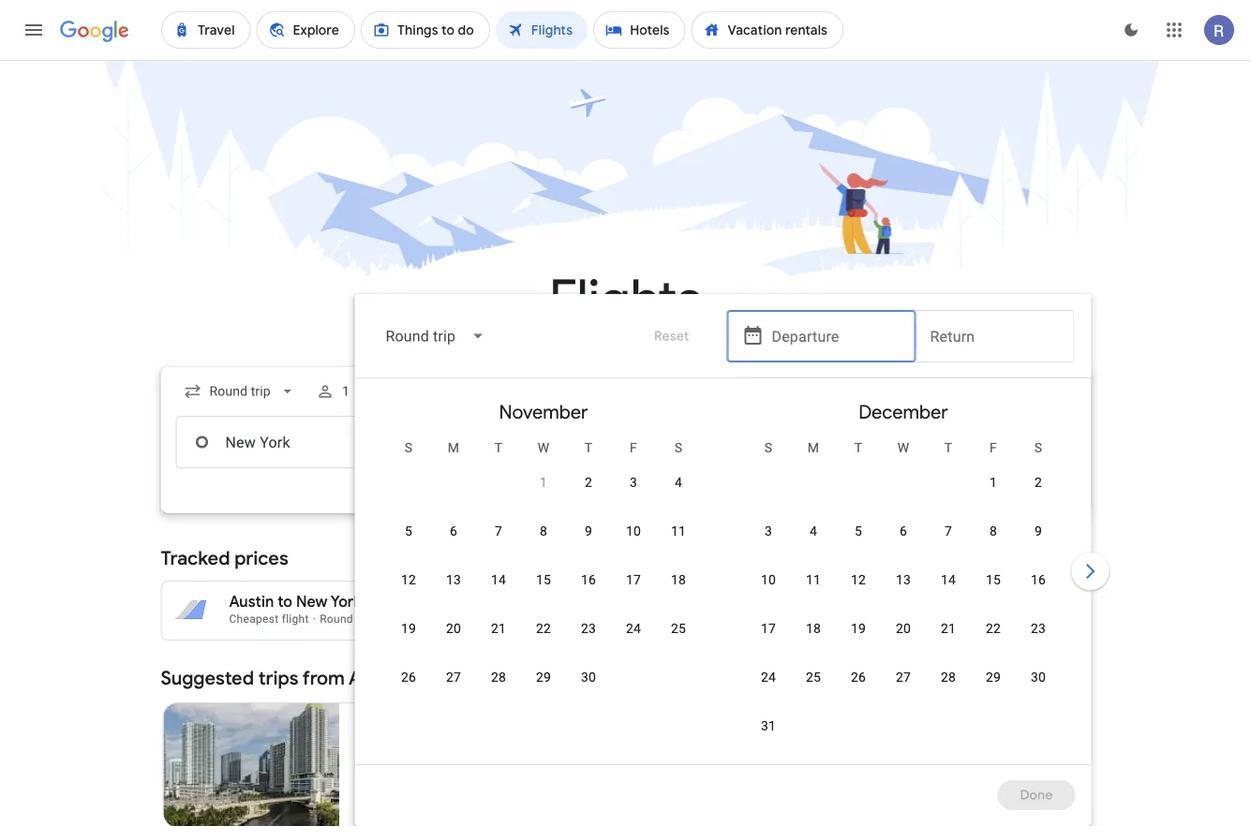 Task type: vqa. For each thing, say whether or not it's contained in the screenshot.


Task type: locate. For each thing, give the bounding box(es) containing it.
7 inside december row group
[[944, 523, 952, 539]]

21 for tue, nov 21 element
[[491, 621, 506, 636]]

2 f from the left
[[989, 440, 997, 456]]

wed, nov 22 element
[[536, 620, 551, 638]]

austin up the miami at the left
[[349, 666, 404, 690]]

14 inside december row group
[[940, 572, 956, 588]]

5 button
[[386, 522, 431, 567], [836, 522, 881, 567]]

4 inside november row group
[[674, 475, 682, 490]]

1 30 from the left
[[581, 670, 596, 685]]

1 horizontal spatial 25
[[806, 670, 821, 685]]

air
[[542, 613, 556, 626]]

19 inside november row group
[[401, 621, 416, 636]]

2 15 from the left
[[985, 572, 1001, 588]]

tue, nov 14 element
[[491, 571, 506, 590]]

1 horizontal spatial 22 button
[[971, 620, 1016, 665]]

19
[[401, 621, 416, 636], [851, 621, 866, 636]]

24 button
[[611, 620, 656, 665], [746, 668, 791, 713]]

24 inside november row group
[[626, 621, 641, 636]]

austin inside region
[[349, 666, 404, 690]]

3 button up fri, nov 10 element
[[611, 473, 656, 518]]

28 inside november row group
[[491, 670, 506, 685]]

12 left wed, dec 13 element
[[851, 572, 866, 588]]

26 for the tue, dec 26 element
[[851, 670, 866, 685]]

1 15 from the left
[[536, 572, 551, 588]]

december
[[858, 400, 948, 424]]

24
[[626, 621, 641, 636], [761, 670, 776, 685]]

27 button
[[431, 668, 476, 713], [881, 668, 926, 713]]

20
[[446, 621, 461, 636], [895, 621, 911, 636]]

15
[[536, 572, 551, 588], [985, 572, 1001, 588]]

10 left mon, dec 11 element on the bottom of page
[[761, 572, 776, 588]]

7
[[494, 523, 502, 539], [944, 523, 952, 539]]

1 horizontal spatial w
[[897, 440, 909, 456]]

2 26 button from the left
[[836, 668, 881, 713]]

1 horizontal spatial 5
[[854, 523, 862, 539]]

26
[[401, 670, 416, 685], [851, 670, 866, 685]]

1 horizontal spatial 23 button
[[1016, 620, 1061, 665]]

20 button
[[431, 620, 476, 665], [881, 620, 926, 665]]

1 21 button from the left
[[476, 620, 521, 665]]

1 26 from the left
[[401, 670, 416, 685]]

2 9 from the left
[[1034, 523, 1042, 539]]

2 28 from the left
[[940, 670, 956, 685]]

27 inside december row group
[[895, 670, 911, 685]]

17 for fri, nov 17 element
[[626, 572, 641, 588]]

2 16 from the left
[[1030, 572, 1046, 588]]

26 inside december row group
[[851, 670, 866, 685]]

18 inside november row group
[[671, 572, 686, 588]]

5 button up tue, dec 12 'element'
[[836, 522, 881, 567]]

0 horizontal spatial 19
[[401, 621, 416, 636]]

12 up newark
[[401, 572, 416, 588]]

6 button
[[431, 522, 476, 567], [881, 522, 926, 567]]

2 horizontal spatial 2
[[1034, 475, 1042, 490]]

0 horizontal spatial 30 button
[[566, 668, 611, 713]]

m inside row group
[[447, 440, 459, 456]]

8 button up 'wed, nov 15' element
[[521, 522, 566, 567]]

m up mon, nov 6 element
[[447, 440, 459, 456]]

row up wed, dec 13 element
[[746, 514, 1061, 567]]

0 horizontal spatial austin
[[229, 593, 274, 612]]

Departure text field
[[772, 311, 901, 362]]

2 7 from the left
[[944, 523, 952, 539]]

9 button
[[566, 522, 611, 567], [1016, 522, 1061, 567]]

wed, dec 20 element
[[895, 620, 911, 638]]

29 inside december row group
[[985, 670, 1001, 685]]

row containing 19
[[386, 611, 701, 665]]

1 horizontal spatial m
[[807, 440, 819, 456]]

1 horizontal spatial 11 button
[[791, 571, 836, 616]]

10
[[626, 523, 641, 539], [761, 572, 776, 588]]

s
[[404, 440, 412, 456], [674, 440, 682, 456], [764, 440, 772, 456], [1034, 440, 1042, 456]]

20 right tue, dec 19 element
[[895, 621, 911, 636]]

10 button up fri, nov 17 element
[[611, 522, 656, 567]]

16 button up thu, nov 23 element
[[566, 571, 611, 616]]

None text field
[[176, 416, 440, 469]]

27 for mon, nov 27 element
[[446, 670, 461, 685]]

2 m from the left
[[807, 440, 819, 456]]

4 button
[[656, 473, 701, 518], [791, 522, 836, 567]]

27
[[446, 670, 461, 685], [895, 670, 911, 685]]

0 vertical spatial 4
[[674, 475, 682, 490]]

2 29 from the left
[[985, 670, 1001, 685]]

fri, dec 1 element
[[989, 473, 997, 492]]

28
[[491, 670, 506, 685], [940, 670, 956, 685]]

7 right wed, dec 6 element
[[944, 523, 952, 539]]

15 for fri, dec 15 element
[[985, 572, 1001, 588]]

11 inside november row group
[[671, 523, 686, 539]]

21 inside december row group
[[940, 621, 956, 636]]

t
[[494, 440, 502, 456], [584, 440, 592, 456], [854, 440, 862, 456], [944, 440, 952, 456]]

2 27 from the left
[[895, 670, 911, 685]]

26 button
[[386, 668, 431, 713], [836, 668, 881, 713]]

thu, dec 14 element
[[940, 571, 956, 590]]

row up wed, dec 20 element
[[746, 562, 1061, 616]]

thu, nov 16 element
[[581, 571, 596, 590]]

1 horizontal spatial 24 button
[[746, 668, 791, 713]]

1 20 button from the left
[[431, 620, 476, 665]]

22 inside november row group
[[536, 621, 551, 636]]

Departure text field
[[772, 417, 901, 468]]

1 inside december row group
[[989, 475, 997, 490]]

10 inside december row group
[[761, 572, 776, 588]]

14 inside november row group
[[491, 572, 506, 588]]

w inside december row group
[[897, 440, 909, 456]]

16 for thu, nov 16 element
[[581, 572, 596, 588]]

1 vertical spatial 17 button
[[746, 620, 791, 665]]

0 horizontal spatial 23
[[581, 621, 596, 636]]

16 inside november row group
[[581, 572, 596, 588]]

explore destinations button
[[919, 664, 1091, 694]]

0 horizontal spatial 22 button
[[521, 620, 566, 665]]

row up wed, nov 29 element
[[386, 611, 701, 665]]

6
[[449, 523, 457, 539], [899, 523, 907, 539]]

row up fri, nov 10 element
[[521, 457, 701, 518]]

0 horizontal spatial 1
[[342, 384, 349, 399]]

0 vertical spatial 25
[[671, 621, 686, 636]]

cheapest flight down wed, dec 13 element
[[854, 613, 934, 626]]

1 m from the left
[[447, 440, 459, 456]]

1 2 button from the left
[[566, 473, 611, 518]]

17 up 'american'
[[626, 572, 641, 588]]

8 left sat, dec 9 element
[[989, 523, 997, 539]]

4
[[674, 475, 682, 490], [809, 523, 817, 539]]

28 inside december row group
[[940, 670, 956, 685]]

18 button up mon, dec 25 element at the bottom right
[[791, 620, 836, 665]]

change appearance image
[[1109, 7, 1154, 52]]

12 button
[[386, 571, 431, 616], [836, 571, 881, 616]]

1 button
[[521, 473, 566, 518], [971, 473, 1016, 518]]

1 f from the left
[[629, 440, 637, 456]]

6 inside december row group
[[899, 523, 907, 539]]

s up sat, dec 2 element
[[1034, 440, 1042, 456]]

2 horizontal spatial round trip
[[945, 613, 999, 626]]

14 button up tue, nov 21 element
[[476, 571, 521, 616]]

1 12 button from the left
[[386, 571, 431, 616]]

2 inside suggested trips from austin region
[[439, 758, 447, 773]]

0 horizontal spatial 12 button
[[386, 571, 431, 616]]

s up sat, nov 4 element
[[674, 440, 682, 456]]

row
[[521, 457, 701, 518], [971, 457, 1061, 518], [386, 514, 701, 567], [746, 514, 1061, 567], [386, 562, 701, 616], [746, 562, 1061, 616], [386, 611, 701, 665], [746, 611, 1061, 665], [386, 660, 611, 713], [746, 660, 1061, 713]]

2 30 button from the left
[[1016, 668, 1061, 713]]

21 button up thu, dec 28 element
[[926, 620, 971, 665]]

1 vertical spatial 11
[[806, 572, 821, 588]]

2 for november
[[584, 475, 592, 490]]

15 up "air"
[[536, 572, 551, 588]]

min
[[484, 758, 507, 773]]

29
[[536, 670, 551, 685], [985, 670, 1001, 685]]

spirit image
[[354, 758, 369, 773]]

22 for wed, nov 22 element
[[536, 621, 551, 636]]

1 vertical spatial 24 button
[[746, 668, 791, 713]]

to
[[278, 593, 292, 612]]

29 inside november row group
[[536, 670, 551, 685]]

5 for sun, nov 5 element
[[404, 523, 412, 539]]

0 vertical spatial 10 button
[[611, 522, 656, 567]]

23
[[581, 621, 596, 636], [1030, 621, 1046, 636]]

0 vertical spatial 18
[[671, 572, 686, 588]]

0 horizontal spatial 15 button
[[521, 571, 566, 616]]

hr
[[450, 758, 462, 773]]

new
[[296, 593, 328, 612]]

23 button up thu, nov 30 'element'
[[566, 620, 611, 665]]

flight
[[282, 613, 309, 626], [907, 613, 934, 626]]

17 button up fri, nov 24 element
[[611, 571, 656, 616]]

1 horizontal spatial 26 button
[[836, 668, 881, 713]]

12 inside november row group
[[401, 572, 416, 588]]

4 button up sat, nov 11 element
[[656, 473, 701, 518]]

27 button left the tue, nov 28 'element'
[[431, 668, 476, 713]]

19 button up the tue, dec 26 element
[[836, 620, 881, 665]]

0 horizontal spatial 29
[[536, 670, 551, 685]]

0 vertical spatial 11 button
[[656, 522, 701, 567]]

austin
[[229, 593, 274, 612], [349, 666, 404, 690]]

1 horizontal spatial 3
[[764, 523, 772, 539]]

1 19 button from the left
[[386, 620, 431, 665]]

5 left mon, nov 6 element
[[404, 523, 412, 539]]

10 button
[[611, 522, 656, 567], [746, 571, 791, 616]]

0 horizontal spatial 9
[[584, 523, 592, 539]]

1 w from the left
[[537, 440, 549, 456]]

27 for wed, dec 27 element
[[895, 670, 911, 685]]

9 inside december row group
[[1034, 523, 1042, 539]]

0 horizontal spatial trip
[[356, 613, 374, 626]]

trips
[[258, 666, 299, 690]]

1 vertical spatial  image
[[432, 756, 435, 775]]

1 vertical spatial 25 button
[[791, 668, 836, 713]]

1 15 button from the left
[[521, 571, 566, 616]]

2
[[584, 475, 592, 490], [1034, 475, 1042, 490], [439, 758, 447, 773]]

11 inside december row group
[[806, 572, 821, 588]]

0 horizontal spatial 21 button
[[476, 620, 521, 665]]

6 inside november row group
[[449, 523, 457, 539]]

15 for 'wed, nov 15' element
[[536, 572, 551, 588]]

23 right "air"
[[581, 621, 596, 636]]

0 vertical spatial 18 button
[[656, 571, 701, 616]]

2 21 button from the left
[[926, 620, 971, 665]]

1 5 from the left
[[404, 523, 412, 539]]

trip
[[356, 613, 374, 626], [707, 613, 725, 626], [981, 613, 999, 626]]

8 right tue, nov 7 element
[[539, 523, 547, 539]]

13 inside november row group
[[446, 572, 461, 588]]

30 inside december row group
[[1030, 670, 1046, 685]]

23 button up sat, dec 30 element
[[1016, 620, 1061, 665]]

0 horizontal spatial 20 button
[[431, 620, 476, 665]]

1 horizontal spatial 6
[[899, 523, 907, 539]]

6 button up mon, nov 13 "element"
[[431, 522, 476, 567]]

30 button right wed, nov 29 element
[[566, 668, 611, 713]]

0 horizontal spatial f
[[629, 440, 637, 456]]

0 horizontal spatial 9 button
[[566, 522, 611, 567]]

newark
[[384, 593, 438, 612]]

1 horizontal spatial 6 button
[[881, 522, 926, 567]]

23 button
[[566, 620, 611, 665], [1016, 620, 1061, 665]]

4 right sun, dec 3 element
[[809, 523, 817, 539]]

2 horizontal spatial round
[[945, 613, 978, 626]]

26 inside november row group
[[401, 670, 416, 685]]

25 button
[[656, 620, 701, 665], [791, 668, 836, 713]]

13 for mon, nov 13 "element"
[[446, 572, 461, 588]]

18 right "sun, dec 17" 'element'
[[806, 621, 821, 636]]

15 inside november row group
[[536, 572, 551, 588]]

round trip
[[320, 613, 374, 626], [671, 613, 725, 626], [945, 613, 999, 626]]

16 button up sat, dec 23 element in the right of the page
[[1016, 571, 1061, 616]]

f for december
[[989, 440, 997, 456]]

1 horizontal spatial 4
[[809, 523, 817, 539]]

1 horizontal spatial 23
[[1030, 621, 1046, 636]]

14 button inside november row group
[[476, 571, 521, 616]]

0 horizontal spatial 18
[[671, 572, 686, 588]]

22
[[536, 621, 551, 636], [985, 621, 1001, 636]]

5 for tue, dec 5 element
[[854, 523, 862, 539]]

2 15 button from the left
[[971, 571, 1016, 616]]

1 5 button from the left
[[386, 522, 431, 567]]

1 vertical spatial 18
[[806, 621, 821, 636]]

w up wed, nov 1 element
[[537, 440, 549, 456]]

28 button
[[476, 668, 521, 713], [926, 668, 971, 713]]

december row group
[[723, 386, 1083, 762]]

36
[[466, 758, 481, 773]]

5 inside december row group
[[854, 523, 862, 539]]

6 left thu, dec 7 element
[[899, 523, 907, 539]]

sun, dec 3 element
[[764, 522, 772, 541]]

f up the fri, nov 3 'element'
[[629, 440, 637, 456]]

cheapest down tue, dec 12 'element'
[[854, 613, 904, 626]]

2 cheapest from the left
[[854, 613, 904, 626]]

0 horizontal spatial  image
[[313, 613, 316, 626]]

9 button up the sat, dec 16 element
[[1016, 522, 1061, 567]]

0 horizontal spatial 25 button
[[656, 620, 701, 665]]

2 w from the left
[[897, 440, 909, 456]]

trip down or
[[356, 613, 374, 626]]

1 horizontal spatial flight
[[907, 613, 934, 626]]

13 button up wed, dec 20 element
[[881, 571, 926, 616]]

2 14 from the left
[[940, 572, 956, 588]]

10 button inside november row group
[[611, 522, 656, 567]]

24 for sun, dec 24 element
[[761, 670, 776, 685]]

15 inside december row group
[[985, 572, 1001, 588]]

1 round trip from the left
[[320, 613, 374, 626]]

1 button for november
[[521, 473, 566, 518]]

fri, nov 3 element
[[629, 473, 637, 492]]

1 horizontal spatial 30 button
[[1016, 668, 1061, 713]]

0 horizontal spatial 19 button
[[386, 620, 431, 665]]

1 horizontal spatial 15 button
[[971, 571, 1016, 616]]

26 for sun, nov 26 element
[[401, 670, 416, 685]]

0 horizontal spatial m
[[447, 440, 459, 456]]

sat, dec 9 element
[[1034, 522, 1042, 541]]

1 button up fri, dec 8 element
[[971, 473, 1016, 518]]

27 left the tue, nov 28 'element'
[[446, 670, 461, 685]]

1 horizontal spatial 3 button
[[746, 522, 791, 567]]

1 27 from the left
[[446, 670, 461, 685]]

25 inside december row group
[[806, 670, 821, 685]]

30 inside november row group
[[581, 670, 596, 685]]

sat, dec 2 element
[[1034, 473, 1042, 492]]

0 vertical spatial  image
[[313, 613, 316, 626]]

13 right tue, dec 12 'element'
[[895, 572, 911, 588]]

grid containing november
[[363, 386, 1083, 776]]

wed, nov 1 element
[[539, 473, 547, 492]]

destinations
[[991, 670, 1068, 687]]

9
[[584, 523, 592, 539], [1034, 523, 1042, 539]]

17 for "sun, dec 17" 'element'
[[761, 621, 776, 636]]

0 horizontal spatial 27 button
[[431, 668, 476, 713]]

2 6 from the left
[[899, 523, 907, 539]]

1 horizontal spatial 17 button
[[746, 620, 791, 665]]

1
[[342, 384, 349, 399], [539, 475, 547, 490], [989, 475, 997, 490]]

round trip down york
[[320, 613, 374, 626]]

21 inside november row group
[[491, 621, 506, 636]]

thu, nov 9 element
[[584, 522, 592, 541]]

1 30 button from the left
[[566, 668, 611, 713]]

2 14 button from the left
[[926, 571, 971, 616]]

s up sun, nov 5 element
[[404, 440, 412, 456]]

1 horizontal spatial 8
[[989, 523, 997, 539]]

1 horizontal spatial 14
[[940, 572, 956, 588]]

8
[[539, 523, 547, 539], [989, 523, 997, 539]]

8 inside december row group
[[989, 523, 997, 539]]

7 button
[[476, 522, 521, 567], [926, 522, 971, 567]]

sat, dec 16 element
[[1030, 571, 1046, 590]]

2 button up sat, dec 9 element
[[1016, 473, 1061, 518]]

round down 'austin to new york or newark'
[[320, 613, 353, 626]]

1 horizontal spatial 18 button
[[791, 620, 836, 665]]

suggested trips from austin
[[161, 666, 404, 690]]

1 button up wed, nov 8 element
[[521, 473, 566, 518]]

1 button
[[308, 369, 383, 414]]

2 12 button from the left
[[836, 571, 881, 616]]

20 button up wed, dec 27 element
[[881, 620, 926, 665]]

1 vertical spatial 4
[[809, 523, 817, 539]]

1 6 from the left
[[449, 523, 457, 539]]

19 button
[[386, 620, 431, 665], [836, 620, 881, 665]]

1 horizontal spatial 11
[[806, 572, 821, 588]]

14 left fri, dec 15 element
[[940, 572, 956, 588]]

1 13 from the left
[[446, 572, 461, 588]]

20 – 29
[[382, 739, 426, 754]]

21 left wed, nov 22 element
[[491, 621, 506, 636]]

2 20 from the left
[[895, 621, 911, 636]]

wed, dec 6 element
[[899, 522, 907, 541]]

0 horizontal spatial 22
[[536, 621, 551, 636]]

16
[[581, 572, 596, 588], [1030, 572, 1046, 588]]

1 inside november row group
[[539, 475, 547, 490]]

10 for sun, dec 10 element
[[761, 572, 776, 588]]

1 21 from the left
[[491, 621, 506, 636]]

2 button up "thu, nov 9" element
[[566, 473, 611, 518]]

20 for "mon, nov 20" element
[[446, 621, 461, 636]]

tue, dec 12 element
[[851, 571, 866, 590]]

row up sat, dec 9 element
[[971, 457, 1061, 518]]

f inside december row group
[[989, 440, 997, 456]]

3 button inside november row group
[[611, 473, 656, 518]]

1 horizontal spatial 16
[[1030, 572, 1046, 588]]

w
[[537, 440, 549, 456], [897, 440, 909, 456]]

19 left wed, dec 20 element
[[851, 621, 866, 636]]

2 26 from the left
[[851, 670, 866, 685]]

mon, dec 4 element
[[809, 522, 817, 541]]

17 left mon, dec 18 element
[[761, 621, 776, 636]]

2 8 button from the left
[[971, 522, 1016, 567]]

21 button
[[476, 620, 521, 665], [926, 620, 971, 665]]

2 22 from the left
[[985, 621, 1001, 636]]

1 vertical spatial 18 button
[[791, 620, 836, 665]]

25 inside november row group
[[671, 621, 686, 636]]

18
[[671, 572, 686, 588], [806, 621, 821, 636]]

1 29 from the left
[[536, 670, 551, 685]]

0 horizontal spatial 7 button
[[476, 522, 521, 567]]

1 7 from the left
[[494, 523, 502, 539]]

1 23 from the left
[[581, 621, 596, 636]]

17 button
[[611, 571, 656, 616], [746, 620, 791, 665]]

13 inside december row group
[[895, 572, 911, 588]]

 image
[[313, 613, 316, 626], [432, 756, 435, 775]]

1 round from the left
[[320, 613, 353, 626]]

sun, dec 17 element
[[761, 620, 776, 638]]

2 22 button from the left
[[971, 620, 1016, 665]]

18 inside december row group
[[806, 621, 821, 636]]

1 horizontal spatial 4 button
[[791, 522, 836, 567]]

1 horizontal spatial 9
[[1034, 523, 1042, 539]]

2 19 from the left
[[851, 621, 866, 636]]

tue, dec 26 element
[[851, 668, 866, 687]]

30
[[581, 670, 596, 685], [1030, 670, 1046, 685]]

grid
[[363, 386, 1083, 776]]

158 US dollars text field
[[1044, 611, 1075, 626]]

1 14 from the left
[[491, 572, 506, 588]]

1 19 from the left
[[401, 621, 416, 636]]

4 button up mon, dec 11 element on the bottom of page
[[791, 522, 836, 567]]

8 inside november row group
[[539, 523, 547, 539]]

15 left the sat, dec 16 element
[[985, 572, 1001, 588]]

4 right the fri, nov 3 'element'
[[674, 475, 682, 490]]

wed, dec 13 element
[[895, 571, 911, 590]]

round trip down sat, nov 18 element
[[671, 613, 725, 626]]

1 cheapest flight from the left
[[229, 613, 309, 626]]

7 for tue, nov 7 element
[[494, 523, 502, 539]]

7 right mon, nov 6 element
[[494, 523, 502, 539]]

trip down fri, dec 15 element
[[981, 613, 999, 626]]

tracked prices region
[[161, 536, 1091, 641]]

suggested trips from austin region
[[161, 656, 1091, 827]]

5
[[404, 523, 412, 539], [854, 523, 862, 539]]

18 right fri, nov 17 element
[[671, 572, 686, 588]]

20 inside november row group
[[446, 621, 461, 636]]

3 for sun, dec 3 element
[[764, 523, 772, 539]]

0 horizontal spatial round trip
[[320, 613, 374, 626]]

1 horizontal spatial 2 button
[[1016, 473, 1061, 518]]

16 inside december row group
[[1030, 572, 1046, 588]]

12 button up 'sun, nov 19' element
[[386, 571, 431, 616]]

1 horizontal spatial 7 button
[[926, 522, 971, 567]]

16 up canada
[[581, 572, 596, 588]]

0 horizontal spatial 17
[[626, 572, 641, 588]]

7 for thu, dec 7 element
[[944, 523, 952, 539]]

Return text field
[[930, 417, 1060, 468]]

17
[[626, 572, 641, 588], [761, 621, 776, 636]]

row down tue, nov 21 element
[[386, 660, 611, 713]]

13 right sun, nov 12 element
[[446, 572, 461, 588]]

2 inside november row group
[[584, 475, 592, 490]]

24 inside december row group
[[761, 670, 776, 685]]

2 left the fri, nov 3 'element'
[[584, 475, 592, 490]]

mon, dec 11 element
[[806, 571, 821, 590]]

fri, nov 10 element
[[626, 522, 641, 541]]

3 for the fri, nov 3 'element'
[[629, 475, 637, 490]]

24 for fri, nov 24 element
[[626, 621, 641, 636]]

$158
[[1044, 611, 1075, 626]]

2 27 button from the left
[[881, 668, 926, 713]]

19 button up sun, nov 26 element
[[386, 620, 431, 665]]

2 23 from the left
[[1030, 621, 1046, 636]]

9 for sat, dec 9 element
[[1034, 523, 1042, 539]]

22 right thu, dec 21 element
[[985, 621, 1001, 636]]

23 inside december row group
[[1030, 621, 1046, 636]]

2 1 button from the left
[[971, 473, 1016, 518]]

16 for the sat, dec 16 element
[[1030, 572, 1046, 588]]

or
[[365, 593, 380, 612]]

f
[[629, 440, 637, 456], [989, 440, 997, 456]]

14 button
[[476, 571, 521, 616], [926, 571, 971, 616]]

tue, dec 19 element
[[851, 620, 866, 638]]

13
[[446, 572, 461, 588], [895, 572, 911, 588]]

3 inside november row group
[[629, 475, 637, 490]]

thu, nov 2 element
[[584, 473, 592, 492]]

9 right wed, nov 8 element
[[584, 523, 592, 539]]

6 button up wed, dec 13 element
[[881, 522, 926, 567]]

3 inside december row group
[[764, 523, 772, 539]]

1 horizontal spatial 10
[[761, 572, 776, 588]]

thu, nov 30 element
[[581, 668, 596, 687]]

10 left sat, nov 11 element
[[626, 523, 641, 539]]

2 5 button from the left
[[836, 522, 881, 567]]

m inside row group
[[807, 440, 819, 456]]

row containing 26
[[386, 660, 611, 713]]

22 button up fri, dec 29 element
[[971, 620, 1016, 665]]

sun, dec 24 element
[[761, 668, 776, 687]]

11 button up mon, dec 18 element
[[791, 571, 836, 616]]

0 horizontal spatial 15
[[536, 572, 551, 588]]

28 for thu, dec 28 element
[[940, 670, 956, 685]]

1 horizontal spatial 12
[[851, 572, 866, 588]]

0 horizontal spatial 8
[[539, 523, 547, 539]]

18 button
[[656, 571, 701, 616], [791, 620, 836, 665]]

3
[[629, 475, 637, 490], [764, 523, 772, 539]]

sat, dec 30 element
[[1030, 668, 1046, 687]]

w for december
[[897, 440, 909, 456]]

round trip down fri, dec 15 element
[[945, 613, 999, 626]]

m
[[447, 440, 459, 456], [807, 440, 819, 456]]

11 for mon, dec 11 element on the bottom of page
[[806, 572, 821, 588]]

cheapest flight down to
[[229, 613, 309, 626]]

1 horizontal spatial 5 button
[[836, 522, 881, 567]]

tracked
[[161, 546, 230, 570]]

0 horizontal spatial 5 button
[[386, 522, 431, 567]]

1 vertical spatial 11 button
[[791, 571, 836, 616]]

0 horizontal spatial 1 button
[[521, 473, 566, 518]]

23 right the fri, dec 22 element
[[1030, 621, 1046, 636]]

1 horizontal spatial 29
[[985, 670, 1001, 685]]

2 12 from the left
[[851, 572, 866, 588]]

mon, nov 6 element
[[449, 522, 457, 541]]

2 30 from the left
[[1030, 670, 1046, 685]]

8 button
[[521, 522, 566, 567], [971, 522, 1016, 567]]

30 button right fri, dec 29 element
[[1016, 668, 1061, 713]]

13 button
[[431, 571, 476, 616], [881, 571, 926, 616]]

None field
[[371, 314, 501, 359], [176, 375, 304, 409], [371, 314, 501, 359], [176, 375, 304, 409]]

9 inside november row group
[[584, 523, 592, 539]]

trip right sat, nov 25 element
[[707, 613, 725, 626]]

3 round from the left
[[945, 613, 978, 626]]

26 left mon, nov 27 element
[[401, 670, 416, 685]]

4 inside december row group
[[809, 523, 817, 539]]

1 horizontal spatial 10 button
[[746, 571, 791, 616]]

0 horizontal spatial 16
[[581, 572, 596, 588]]

11
[[671, 523, 686, 539], [806, 572, 821, 588]]

28 button left fri, dec 29 element
[[926, 668, 971, 713]]

30 button
[[566, 668, 611, 713], [1016, 668, 1061, 713]]

austin left to
[[229, 593, 274, 612]]

11 button
[[656, 522, 701, 567], [791, 571, 836, 616]]

20 inside december row group
[[895, 621, 911, 636]]

21 button inside november row group
[[476, 620, 521, 665]]

mon, nov 27 element
[[446, 668, 461, 687]]

17 inside november row group
[[626, 572, 641, 588]]

2 2 button from the left
[[1016, 473, 1061, 518]]

27 inside november row group
[[446, 670, 461, 685]]

17 inside december row group
[[761, 621, 776, 636]]

25 for sat, nov 25 element
[[671, 621, 686, 636]]

suggested
[[161, 666, 254, 690]]

1 button for december
[[971, 473, 1016, 518]]

tue, dec 5 element
[[854, 522, 862, 541]]

26 right mon, dec 25 element at the bottom right
[[851, 670, 866, 685]]

5 right mon, dec 4 element
[[854, 523, 862, 539]]

2 horizontal spatial 1
[[989, 475, 997, 490]]

11 left tue, dec 12 'element'
[[806, 572, 821, 588]]

2 inside december row group
[[1034, 475, 1042, 490]]

4 for sat, nov 4 element
[[674, 475, 682, 490]]

1 14 button from the left
[[476, 571, 521, 616]]

0 horizontal spatial 26 button
[[386, 668, 431, 713]]

25
[[671, 621, 686, 636], [806, 670, 821, 685]]

1 13 button from the left
[[431, 571, 476, 616]]

10 button up "sun, dec 17" 'element'
[[746, 571, 791, 616]]

0 horizontal spatial 14 button
[[476, 571, 521, 616]]

0 horizontal spatial 25
[[671, 621, 686, 636]]

1 horizontal spatial 26
[[851, 670, 866, 685]]

11 for sat, nov 11 element
[[671, 523, 686, 539]]

0 vertical spatial austin
[[229, 593, 274, 612]]

1 28 from the left
[[491, 670, 506, 685]]

12
[[401, 572, 416, 588], [851, 572, 866, 588]]

main menu image
[[22, 19, 45, 41]]

10 inside november row group
[[626, 523, 641, 539]]

23 inside november row group
[[581, 621, 596, 636]]

0 vertical spatial 3
[[629, 475, 637, 490]]

1 trip from the left
[[356, 613, 374, 626]]

2 trip from the left
[[707, 613, 725, 626]]

nov 20 – 29
[[354, 739, 426, 754]]

15 button
[[521, 571, 566, 616], [971, 571, 1016, 616]]

13 for wed, dec 13 element
[[895, 572, 911, 588]]

f inside november row group
[[629, 440, 637, 456]]

21 left the fri, dec 22 element
[[940, 621, 956, 636]]

24 left mon, dec 25 element at the bottom right
[[761, 670, 776, 685]]

w inside november row group
[[537, 440, 549, 456]]

14 button inside december row group
[[926, 571, 971, 616]]

0 vertical spatial 3 button
[[611, 473, 656, 518]]

0 vertical spatial 17
[[626, 572, 641, 588]]

0 horizontal spatial round
[[320, 613, 353, 626]]

1 20 from the left
[[446, 621, 461, 636]]

1 16 from the left
[[581, 572, 596, 588]]

22 inside december row group
[[985, 621, 1001, 636]]

cheapest flight
[[229, 613, 309, 626], [854, 613, 934, 626]]

29 button
[[521, 668, 566, 713], [971, 668, 1016, 713]]

1 horizontal spatial 1 button
[[971, 473, 1016, 518]]

1 horizontal spatial 1
[[539, 475, 547, 490]]

2 21 from the left
[[940, 621, 956, 636]]

7 inside november row group
[[494, 523, 502, 539]]

0 horizontal spatial 2 button
[[566, 473, 611, 518]]

21
[[491, 621, 506, 636], [940, 621, 956, 636]]

1 9 from the left
[[584, 523, 592, 539]]

2 horizontal spatial trip
[[981, 613, 999, 626]]

14 for thu, dec 14 element
[[940, 572, 956, 588]]

1 22 from the left
[[536, 621, 551, 636]]

29 for fri, dec 29 element
[[985, 670, 1001, 685]]

6 right sun, nov 5 element
[[449, 523, 457, 539]]

12 inside december row group
[[851, 572, 866, 588]]

26 button right mon, dec 25 element at the bottom right
[[836, 668, 881, 713]]

5 button up sun, nov 12 element
[[386, 522, 431, 567]]

fri, nov 24 element
[[626, 620, 641, 638]]

1 1 button from the left
[[521, 473, 566, 518]]

2 20 button from the left
[[881, 620, 926, 665]]

13 button up "mon, nov 20" element
[[431, 571, 476, 616]]

0 vertical spatial 24
[[626, 621, 641, 636]]

1 horizontal spatial 25 button
[[791, 668, 836, 713]]

14 button up thu, dec 21 element
[[926, 571, 971, 616]]

5 inside november row group
[[404, 523, 412, 539]]

16 button
[[566, 571, 611, 616], [1016, 571, 1061, 616]]

14
[[491, 572, 506, 588], [940, 572, 956, 588]]

2 s from the left
[[674, 440, 682, 456]]

2 16 button from the left
[[1016, 571, 1061, 616]]

19 inside december row group
[[851, 621, 866, 636]]

19 down newark
[[401, 621, 416, 636]]

31
[[761, 718, 776, 734]]



Task type: describe. For each thing, give the bounding box(es) containing it.
Flight search field
[[146, 294, 1113, 827]]

2 flight from the left
[[907, 613, 934, 626]]

19 for 'sun, nov 19' element
[[401, 621, 416, 636]]

0 horizontal spatial 18 button
[[656, 571, 701, 616]]

18 for mon, dec 18 element
[[806, 621, 821, 636]]

2 29 button from the left
[[971, 668, 1016, 713]]

2 button for december
[[1016, 473, 1061, 518]]

row containing 24
[[746, 660, 1061, 713]]

explore
[[942, 670, 988, 687]]

3 s from the left
[[764, 440, 772, 456]]

mon, nov 20 element
[[446, 620, 461, 638]]

2 hr 36 min
[[439, 758, 507, 773]]

american
[[610, 613, 660, 626]]

prices
[[234, 546, 288, 570]]

fri, nov 17 element
[[626, 571, 641, 590]]

row containing 17
[[746, 611, 1061, 665]]

1 flight from the left
[[282, 613, 309, 626]]

1 for november
[[539, 475, 547, 490]]

austin to new york or newark
[[229, 593, 438, 612]]

row containing 12
[[386, 562, 701, 616]]

6 for mon, nov 6 element
[[449, 523, 457, 539]]

1 9 button from the left
[[566, 522, 611, 567]]

w for november
[[537, 440, 549, 456]]

8 for wed, nov 8 element
[[539, 523, 547, 539]]

2 round from the left
[[671, 613, 704, 626]]

2 23 button from the left
[[1016, 620, 1061, 665]]

1 cheapest from the left
[[229, 613, 279, 626]]

2 6 button from the left
[[881, 522, 926, 567]]

austin inside tracked prices region
[[229, 593, 274, 612]]

14 for tue, nov 14 element
[[491, 572, 506, 588]]

25 for mon, dec 25 element at the bottom right
[[806, 670, 821, 685]]

mon, nov 13 element
[[446, 571, 461, 590]]

sun, dec 31 element
[[761, 717, 776, 736]]

thu, dec 21 element
[[940, 620, 956, 638]]

november
[[499, 400, 588, 424]]

1 vertical spatial 10 button
[[746, 571, 791, 616]]

23 for thu, nov 23 element
[[581, 621, 596, 636]]

thu, nov 23 element
[[581, 620, 596, 638]]

2 round trip from the left
[[671, 613, 725, 626]]

4 t from the left
[[944, 440, 952, 456]]

sat, dec 23 element
[[1030, 620, 1046, 638]]

0 horizontal spatial 11 button
[[656, 522, 701, 567]]

12 for tue, dec 12 'element'
[[851, 572, 866, 588]]

19 button inside november row group
[[386, 620, 431, 665]]

thu, dec 7 element
[[944, 522, 952, 541]]

3 t from the left
[[854, 440, 862, 456]]

miami
[[354, 718, 397, 738]]

nonstop
[[377, 758, 428, 773]]

2 cheapest flight from the left
[[854, 613, 934, 626]]

air canada
[[542, 613, 599, 626]]

row containing 5
[[386, 514, 701, 567]]

30 for thu, nov 30 'element'
[[581, 670, 596, 685]]

thu, dec 28 element
[[940, 668, 956, 687]]

explore destinations
[[942, 670, 1068, 687]]

tracked prices
[[161, 546, 288, 570]]

flights
[[549, 267, 702, 333]]

2 button for november
[[566, 473, 611, 518]]

1 horizontal spatial  image
[[432, 756, 435, 775]]

sat, nov 25 element
[[671, 620, 686, 638]]

fri, dec 15 element
[[985, 571, 1001, 590]]

f for november
[[629, 440, 637, 456]]

next image
[[1068, 549, 1113, 594]]

1 29 button from the left
[[521, 668, 566, 713]]

2 28 button from the left
[[926, 668, 971, 713]]

wed, dec 27 element
[[895, 668, 911, 687]]

6 for wed, dec 6 element
[[899, 523, 907, 539]]

20 for wed, dec 20 element
[[895, 621, 911, 636]]

3 round trip from the left
[[945, 613, 999, 626]]

fri, dec 22 element
[[985, 620, 1001, 638]]

november row group
[[363, 386, 723, 757]]

0 horizontal spatial 17 button
[[611, 571, 656, 616]]

22 for the fri, dec 22 element
[[985, 621, 1001, 636]]

4 s from the left
[[1034, 440, 1042, 456]]

2 9 button from the left
[[1016, 522, 1061, 567]]

fri, dec 8 element
[[989, 522, 997, 541]]

4 for mon, dec 4 element
[[809, 523, 817, 539]]

3 button inside december row group
[[746, 522, 791, 567]]

1 27 button from the left
[[431, 668, 476, 713]]

m for november
[[447, 440, 459, 456]]

12 button inside november row group
[[386, 571, 431, 616]]

31 button
[[746, 717, 791, 762]]

wed, nov 15 element
[[536, 571, 551, 590]]

fri, dec 29 element
[[985, 668, 1001, 687]]

12 button inside december row group
[[836, 571, 881, 616]]

2 t from the left
[[584, 440, 592, 456]]

row containing 3
[[746, 514, 1061, 567]]

28 for the tue, nov 28 'element'
[[491, 670, 506, 685]]

canada
[[559, 613, 599, 626]]

21 button inside december row group
[[926, 620, 971, 665]]

sat, nov 18 element
[[671, 571, 686, 590]]

mon, dec 25 element
[[806, 668, 821, 687]]

2 7 button from the left
[[926, 522, 971, 567]]

mon, dec 18 element
[[806, 620, 821, 638]]

sat, nov 11 element
[[671, 522, 686, 541]]

1 16 button from the left
[[566, 571, 611, 616]]

1 for december
[[989, 475, 997, 490]]

m for december
[[807, 440, 819, 456]]

sun, nov 19 element
[[401, 620, 416, 638]]

sun, dec 10 element
[[761, 571, 776, 590]]

Return text field
[[930, 311, 1060, 362]]

12 for sun, nov 12 element
[[401, 572, 416, 588]]

1 8 button from the left
[[521, 522, 566, 567]]

sat, nov 4 element
[[674, 473, 682, 492]]

29 for wed, nov 29 element
[[536, 670, 551, 685]]

1 23 button from the left
[[566, 620, 611, 665]]

 image inside tracked prices region
[[313, 613, 316, 626]]

21 for thu, dec 21 element
[[940, 621, 956, 636]]

2 for december
[[1034, 475, 1042, 490]]

1 26 button from the left
[[386, 668, 431, 713]]

tue, nov 7 element
[[494, 522, 502, 541]]

row containing 10
[[746, 562, 1061, 616]]

from
[[302, 666, 345, 690]]

sun, nov 26 element
[[401, 668, 416, 687]]

grid inside flight search field
[[363, 386, 1083, 776]]

1 inside popup button
[[342, 384, 349, 399]]

wed, nov 29 element
[[536, 668, 551, 687]]

nov
[[354, 739, 378, 754]]

8 for fri, dec 8 element
[[989, 523, 997, 539]]

0 horizontal spatial 24 button
[[611, 620, 656, 665]]

york
[[331, 593, 362, 612]]

1 7 button from the left
[[476, 522, 521, 567]]

1 t from the left
[[494, 440, 502, 456]]

19 button inside december row group
[[836, 620, 881, 665]]

1 28 button from the left
[[476, 668, 521, 713]]

9 for "thu, nov 9" element
[[584, 523, 592, 539]]

1 22 button from the left
[[521, 620, 566, 665]]

1 6 button from the left
[[431, 522, 476, 567]]

1 s from the left
[[404, 440, 412, 456]]

2 13 button from the left
[[881, 571, 926, 616]]

19 for tue, dec 19 element
[[851, 621, 866, 636]]

30 for sat, dec 30 element
[[1030, 670, 1046, 685]]

18 for sat, nov 18 element
[[671, 572, 686, 588]]

wed, nov 8 element
[[539, 522, 547, 541]]

tue, nov 28 element
[[491, 668, 506, 687]]

0 horizontal spatial 4 button
[[656, 473, 701, 518]]

10 for fri, nov 10 element
[[626, 523, 641, 539]]

sun, nov 5 element
[[404, 522, 412, 541]]

tue, nov 21 element
[[491, 620, 506, 638]]

3 trip from the left
[[981, 613, 999, 626]]

23 for sat, dec 23 element in the right of the page
[[1030, 621, 1046, 636]]

sun, nov 12 element
[[401, 571, 416, 590]]



